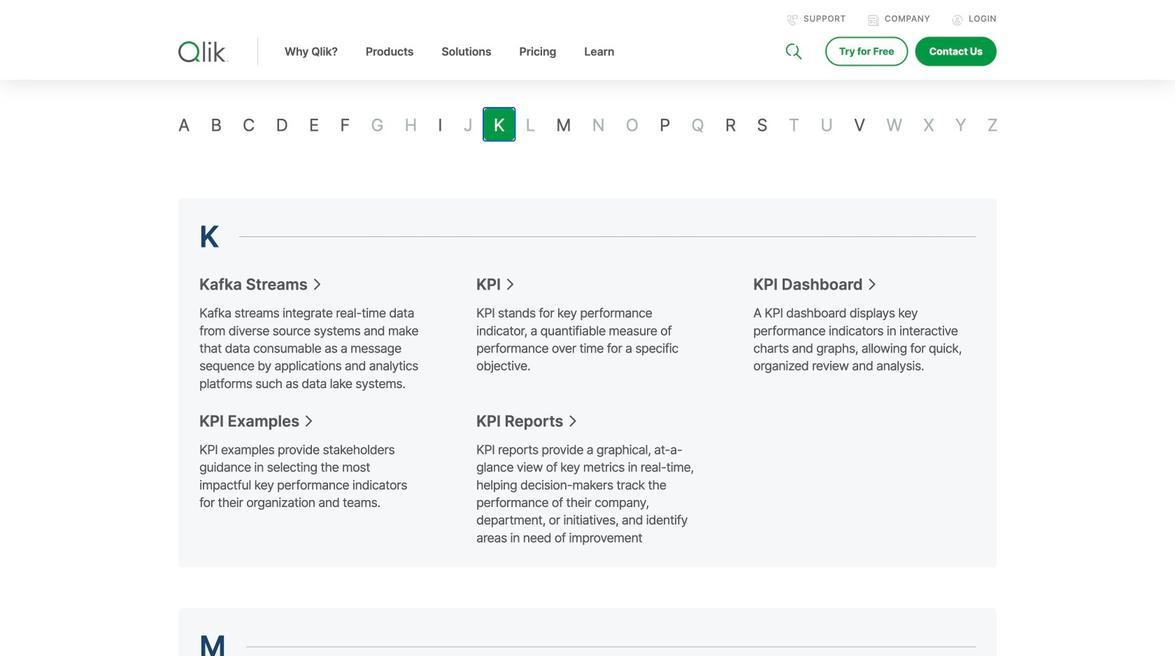 Task type: vqa. For each thing, say whether or not it's contained in the screenshot.
of
no



Task type: describe. For each thing, give the bounding box(es) containing it.
login image
[[953, 15, 964, 26]]



Task type: locate. For each thing, give the bounding box(es) containing it.
qlik image
[[178, 41, 229, 62]]

support image
[[787, 15, 799, 26]]

company image
[[868, 15, 880, 26]]



